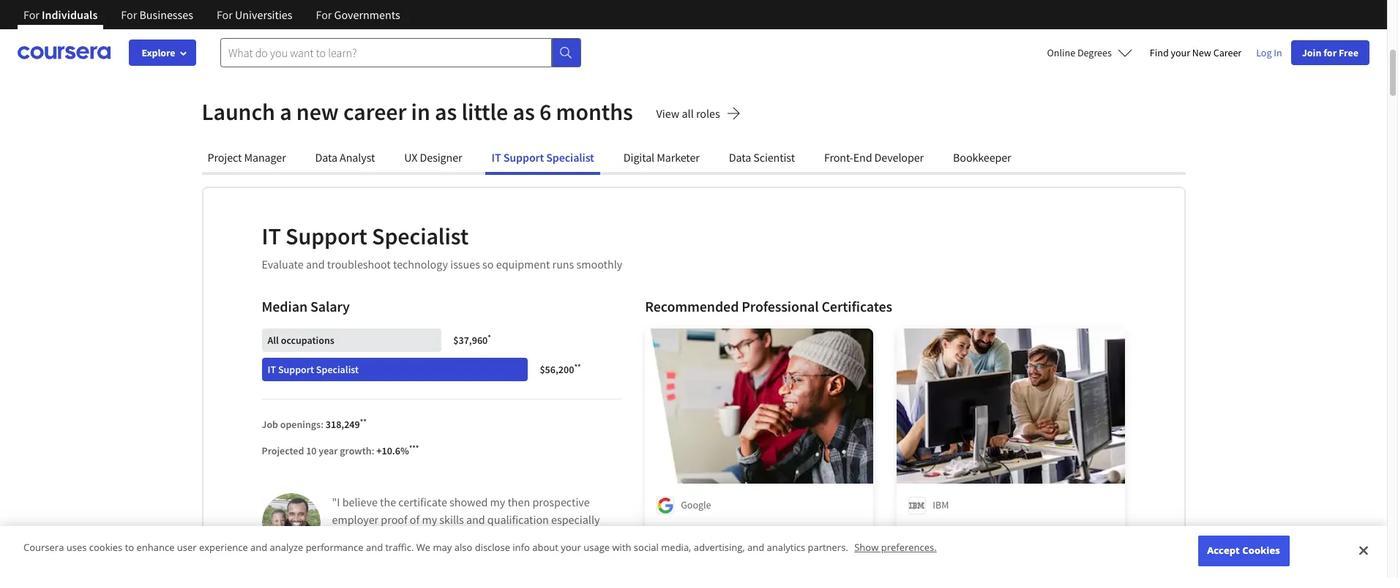 Task type: locate. For each thing, give the bounding box(es) containing it.
for individuals
[[23, 7, 98, 22]]

designer
[[420, 150, 462, 165]]

it support specialist down 6 at left
[[492, 150, 595, 165]]

1 horizontal spatial a
[[397, 530, 403, 545]]

for left universities
[[217, 7, 233, 22]]

in
[[1275, 46, 1283, 59]]

1 horizontal spatial your
[[1171, 46, 1191, 59]]

0 horizontal spatial gain:
[[707, 549, 728, 562]]

$37,960
[[454, 334, 488, 347]]

career
[[1214, 46, 1242, 59]]

0 vertical spatial google
[[681, 499, 712, 512]]

0 vertical spatial specialist
[[547, 150, 595, 165]]

you'll down google it support
[[682, 549, 705, 562]]

and
[[306, 257, 325, 272], [466, 513, 485, 527], [251, 542, 268, 555], [366, 542, 383, 555], [748, 542, 765, 555]]

1 vertical spatial **
[[360, 417, 367, 427]]

for governments
[[316, 7, 400, 22]]

it support specialist down occupations
[[268, 363, 359, 376]]

0 horizontal spatial my
[[422, 513, 437, 527]]

1 data from the left
[[315, 150, 338, 165]]

1 vertical spatial specialist
[[372, 222, 469, 251]]

2 vertical spatial specialist
[[316, 363, 359, 376]]

career
[[343, 97, 407, 127]]

10
[[306, 445, 317, 458]]

runs
[[553, 257, 574, 272]]

and inside it support specialist evaluate and troubleshoot technology issues so equipment runs smoothly
[[306, 257, 325, 272]]

1 horizontal spatial skills you'll gain:
[[909, 549, 982, 562]]

0 horizontal spatial **
[[360, 417, 367, 427]]

privacy alert dialog
[[0, 527, 1388, 579]]

for left governments
[[316, 7, 332, 22]]

governments
[[334, 7, 400, 22]]

all occupations
[[268, 334, 335, 347]]

specialist down occupations
[[316, 363, 359, 376]]

google up media,
[[657, 527, 692, 541]]

skills you'll gain: down google it support
[[657, 549, 730, 562]]

data left scientist
[[729, 150, 752, 165]]

professional
[[742, 297, 819, 316]]

launch
[[202, 97, 275, 127]]

prospective
[[533, 495, 590, 510]]

analyst
[[340, 150, 375, 165]]

scientist
[[754, 150, 795, 165]]

1 vertical spatial it support specialist
[[268, 363, 359, 376]]

google."
[[472, 530, 513, 545]]

believe
[[343, 495, 378, 510]]

as left 6 at left
[[513, 97, 535, 127]]

front-end developer
[[825, 150, 924, 165]]

and right evaluate
[[306, 257, 325, 272]]

1 horizontal spatial specialist
[[372, 222, 469, 251]]

2 you'll from the left
[[934, 549, 957, 562]]

disclose
[[475, 542, 510, 555]]

2 horizontal spatial specialist
[[547, 150, 595, 165]]

2 gain: from the left
[[959, 549, 980, 562]]

project manager
[[208, 150, 286, 165]]

1 vertical spatial google
[[657, 527, 692, 541]]

a
[[280, 97, 292, 127], [397, 530, 403, 545]]

support down 6 at left
[[504, 150, 544, 165]]

launch a new career in as little as 6 months
[[202, 97, 633, 127]]

performance
[[306, 542, 364, 555]]

1 horizontal spatial you'll
[[934, 549, 957, 562]]

ibm
[[933, 499, 949, 512]]

a inside "i believe the certificate showed my then prospective employer proof of my skills and qualification especially coming from a global brand, google."
[[397, 530, 403, 545]]

for for governments
[[316, 7, 332, 22]]

partners.
[[808, 542, 849, 555]]

1 horizontal spatial data
[[729, 150, 752, 165]]

as right 'in' on the left
[[435, 97, 457, 127]]

0 horizontal spatial skills
[[657, 549, 680, 562]]

projected
[[262, 445, 304, 458]]

a right from
[[397, 530, 403, 545]]

1 gain: from the left
[[707, 549, 728, 562]]

qualification
[[488, 513, 549, 527]]

cookies
[[89, 542, 123, 555]]

skills you'll gain: for ibm
[[909, 549, 982, 562]]

support up troubleshoot
[[286, 222, 367, 251]]

2 skills from the left
[[909, 549, 932, 562]]

1 horizontal spatial **
[[574, 362, 581, 372]]

advertising,
[[694, 542, 745, 555]]

data for data scientist
[[729, 150, 752, 165]]

1 vertical spatial a
[[397, 530, 403, 545]]

it inside button
[[492, 150, 501, 165]]

ux
[[404, 150, 418, 165]]

for
[[1324, 46, 1337, 59]]

my left the then
[[490, 495, 505, 510]]

1 horizontal spatial it support specialist
[[492, 150, 595, 165]]

it support specialist
[[492, 150, 595, 165], [268, 363, 359, 376]]

for left individuals
[[23, 7, 39, 22]]

specialist up technology
[[372, 222, 469, 251]]

you'll down ibm
[[934, 549, 957, 562]]

data scientist
[[729, 150, 795, 165]]

view
[[657, 106, 680, 121]]

accept
[[1208, 544, 1241, 558]]

0 horizontal spatial as
[[435, 97, 457, 127]]

skills
[[440, 513, 464, 527]]

employer
[[332, 513, 379, 527]]

recommended professional certificates
[[645, 297, 893, 316]]

projected 10 year growth: + 10.6 % ***
[[262, 444, 419, 458]]

1 for from the left
[[23, 7, 39, 22]]

you'll
[[682, 549, 705, 562], [934, 549, 957, 562]]

2 skills you'll gain: from the left
[[909, 549, 982, 562]]

and down showed
[[466, 513, 485, 527]]

growth:
[[340, 445, 375, 458]]

my right of
[[422, 513, 437, 527]]

google up google it support
[[681, 499, 712, 512]]

bookkeeper button
[[948, 143, 1018, 172]]

1 horizontal spatial skills
[[909, 549, 932, 562]]

0 horizontal spatial your
[[561, 542, 581, 555]]

0 horizontal spatial it support specialist
[[268, 363, 359, 376]]

user
[[177, 542, 197, 555]]

skills down google it support
[[657, 549, 680, 562]]

show preferences. link
[[855, 542, 937, 555]]

for left businesses
[[121, 7, 137, 22]]

uses
[[66, 542, 87, 555]]

None search field
[[220, 38, 582, 67]]

log in link
[[1248, 44, 1292, 62]]

skills down ibm image
[[909, 549, 932, 562]]

0 vertical spatial my
[[490, 495, 505, 510]]

businesses
[[139, 7, 193, 22]]

1 horizontal spatial gain:
[[959, 549, 980, 562]]

free
[[1340, 46, 1359, 59]]

1 horizontal spatial as
[[513, 97, 535, 127]]

specialist inside it support specialist evaluate and troubleshoot technology issues so equipment runs smoothly
[[372, 222, 469, 251]]

your inside privacy alert dialog
[[561, 542, 581, 555]]

little
[[462, 97, 508, 127]]

job
[[262, 418, 278, 431]]

digital
[[624, 150, 655, 165]]

data analyst button
[[309, 143, 381, 172]]

gain: for ibm
[[959, 549, 980, 562]]

it up evaluate
[[262, 222, 281, 251]]

data for data analyst
[[315, 150, 338, 165]]

1 skills you'll gain: from the left
[[657, 549, 730, 562]]

*
[[488, 333, 491, 343]]

1 vertical spatial your
[[561, 542, 581, 555]]

data left analyst
[[315, 150, 338, 165]]

0 vertical spatial **
[[574, 362, 581, 372]]

your right about
[[561, 542, 581, 555]]

** inside job openings: 318,249 **
[[360, 417, 367, 427]]

skills you'll gain: down ibm
[[909, 549, 982, 562]]

support inside button
[[504, 150, 544, 165]]

it down all
[[268, 363, 276, 376]]

**
[[574, 362, 581, 372], [360, 417, 367, 427]]

log
[[1257, 46, 1273, 59]]

it down little
[[492, 150, 501, 165]]

2 data from the left
[[729, 150, 752, 165]]

also
[[455, 542, 473, 555]]

0 horizontal spatial skills you'll gain:
[[657, 549, 730, 562]]

4 for from the left
[[316, 7, 332, 22]]

0 horizontal spatial a
[[280, 97, 292, 127]]

specialist
[[547, 150, 595, 165], [372, 222, 469, 251], [316, 363, 359, 376]]

project
[[208, 150, 242, 165]]

1 skills from the left
[[657, 549, 680, 562]]

in
[[411, 97, 430, 127]]

certificates
[[822, 297, 893, 316]]

gain: down google it support
[[707, 549, 728, 562]]

individuals
[[42, 7, 98, 22]]

gain: right preferences. at the bottom right
[[959, 549, 980, 562]]

3 for from the left
[[217, 7, 233, 22]]

0 horizontal spatial data
[[315, 150, 338, 165]]

banner navigation
[[12, 0, 412, 40]]

experience
[[199, 542, 248, 555]]

ibm image
[[909, 497, 927, 515]]

cookies
[[1243, 544, 1281, 558]]

coursera image
[[18, 41, 111, 64]]

1 you'll from the left
[[682, 549, 705, 562]]

join
[[1303, 46, 1322, 59]]

and left analytics on the bottom right of the page
[[748, 542, 765, 555]]

google
[[681, 499, 712, 512], [657, 527, 692, 541]]

a left "new"
[[280, 97, 292, 127]]

your right find
[[1171, 46, 1191, 59]]

0 horizontal spatial you'll
[[682, 549, 705, 562]]

2 for from the left
[[121, 7, 137, 22]]

career role tabs tab list
[[202, 143, 1186, 175]]

+
[[377, 445, 382, 458]]

0 vertical spatial it support specialist
[[492, 150, 595, 165]]

data
[[315, 150, 338, 165], [729, 150, 752, 165]]

specialist down months
[[547, 150, 595, 165]]

log in
[[1257, 46, 1283, 59]]

for
[[23, 7, 39, 22], [121, 7, 137, 22], [217, 7, 233, 22], [316, 7, 332, 22]]

0 vertical spatial your
[[1171, 46, 1191, 59]]

year
[[319, 445, 338, 458]]



Task type: describe. For each thing, give the bounding box(es) containing it.
10.6
[[382, 445, 401, 458]]

bookkeeper
[[954, 150, 1012, 165]]

months
[[556, 97, 633, 127]]

explore
[[142, 46, 175, 59]]

we
[[417, 542, 431, 555]]

view all roles link
[[657, 105, 741, 125]]

it up advertising,
[[694, 527, 704, 541]]

especially
[[552, 513, 600, 527]]

digital marketer button
[[618, 143, 706, 172]]

2 as from the left
[[513, 97, 535, 127]]

traffic.
[[386, 542, 414, 555]]

job openings: 318,249 **
[[262, 417, 367, 431]]

for for businesses
[[121, 7, 137, 22]]

0 vertical spatial a
[[280, 97, 292, 127]]

for for individuals
[[23, 7, 39, 22]]

skills you'll gain: for google
[[657, 549, 730, 562]]

it support specialist inside button
[[492, 150, 595, 165]]

universities
[[235, 7, 293, 22]]

What do you want to learn? text field
[[220, 38, 552, 67]]

technology
[[393, 257, 448, 272]]

and inside "i believe the certificate showed my then prospective employer proof of my skills and qualification especially coming from a global brand, google."
[[466, 513, 485, 527]]

data scientist button
[[723, 143, 801, 172]]

for for universities
[[217, 7, 233, 22]]

$56,200
[[540, 363, 574, 376]]

analytics
[[767, 542, 806, 555]]

accept cookies button
[[1199, 536, 1290, 567]]

find
[[1150, 46, 1169, 59]]

online
[[1048, 46, 1076, 59]]

from
[[371, 530, 394, 545]]

gain: for google
[[707, 549, 728, 562]]

so
[[483, 257, 494, 272]]

median salary
[[262, 297, 350, 316]]

support inside it support specialist evaluate and troubleshoot technology issues so equipment runs smoothly
[[286, 222, 367, 251]]

google image
[[657, 497, 675, 515]]

%
[[401, 445, 409, 458]]

occupations
[[281, 334, 335, 347]]

you'll for google
[[682, 549, 705, 562]]

troubleshoot
[[327, 257, 391, 272]]

coming
[[332, 530, 368, 545]]

$56,200 **
[[540, 362, 581, 376]]

you'll for ibm
[[934, 549, 957, 562]]

show
[[855, 542, 879, 555]]

developer
[[875, 150, 924, 165]]

manager
[[244, 150, 286, 165]]

to
[[125, 542, 134, 555]]

evaluate
[[262, 257, 304, 272]]

coursera
[[23, 542, 64, 555]]

ux designer button
[[399, 143, 468, 172]]

support down all occupations
[[278, 363, 314, 376]]

your inside find your new career link
[[1171, 46, 1191, 59]]

may
[[433, 542, 452, 555]]

it inside it support specialist evaluate and troubleshoot technology issues so equipment runs smoothly
[[262, 222, 281, 251]]

end
[[854, 150, 873, 165]]

online degrees button
[[1036, 37, 1145, 69]]

degrees
[[1078, 46, 1112, 59]]

all
[[682, 106, 694, 121]]

equipment
[[496, 257, 550, 272]]

and left analyze
[[251, 542, 268, 555]]

openings:
[[280, 418, 324, 431]]

0 horizontal spatial specialist
[[316, 363, 359, 376]]

318,249
[[326, 418, 360, 431]]

usage
[[584, 542, 610, 555]]

enhance
[[137, 542, 175, 555]]

specialist inside button
[[547, 150, 595, 165]]

analyze
[[270, 542, 303, 555]]

skills for google
[[657, 549, 680, 562]]

online degrees
[[1048, 46, 1112, 59]]

about
[[533, 542, 559, 555]]

recommended
[[645, 297, 739, 316]]

join for free
[[1303, 46, 1359, 59]]

for universities
[[217, 7, 293, 22]]

median
[[262, 297, 308, 316]]

showed
[[450, 495, 488, 510]]

find your new career
[[1150, 46, 1242, 59]]

join for free link
[[1292, 40, 1370, 65]]

** inside $56,200 **
[[574, 362, 581, 372]]

smoothly
[[577, 257, 623, 272]]

front-
[[825, 150, 854, 165]]

social
[[634, 542, 659, 555]]

ux designer
[[404, 150, 462, 165]]

1 horizontal spatial my
[[490, 495, 505, 510]]

and left the traffic.
[[366, 542, 383, 555]]

***
[[409, 444, 419, 453]]

1 vertical spatial my
[[422, 513, 437, 527]]

proof
[[381, 513, 408, 527]]

marketer
[[657, 150, 700, 165]]

support up advertising,
[[706, 527, 747, 541]]

accept cookies
[[1208, 544, 1281, 558]]

explore button
[[129, 40, 196, 66]]

6
[[540, 97, 552, 127]]

google for google it support
[[657, 527, 692, 541]]

skills for ibm
[[909, 549, 932, 562]]

salary
[[310, 297, 350, 316]]

google for google
[[681, 499, 712, 512]]

certificate
[[399, 495, 447, 510]]

digital marketer
[[624, 150, 700, 165]]

1 as from the left
[[435, 97, 457, 127]]

it support specialist evaluate and troubleshoot technology issues so equipment runs smoothly
[[262, 222, 623, 272]]



Task type: vqa. For each thing, say whether or not it's contained in the screenshot.
Digital
yes



